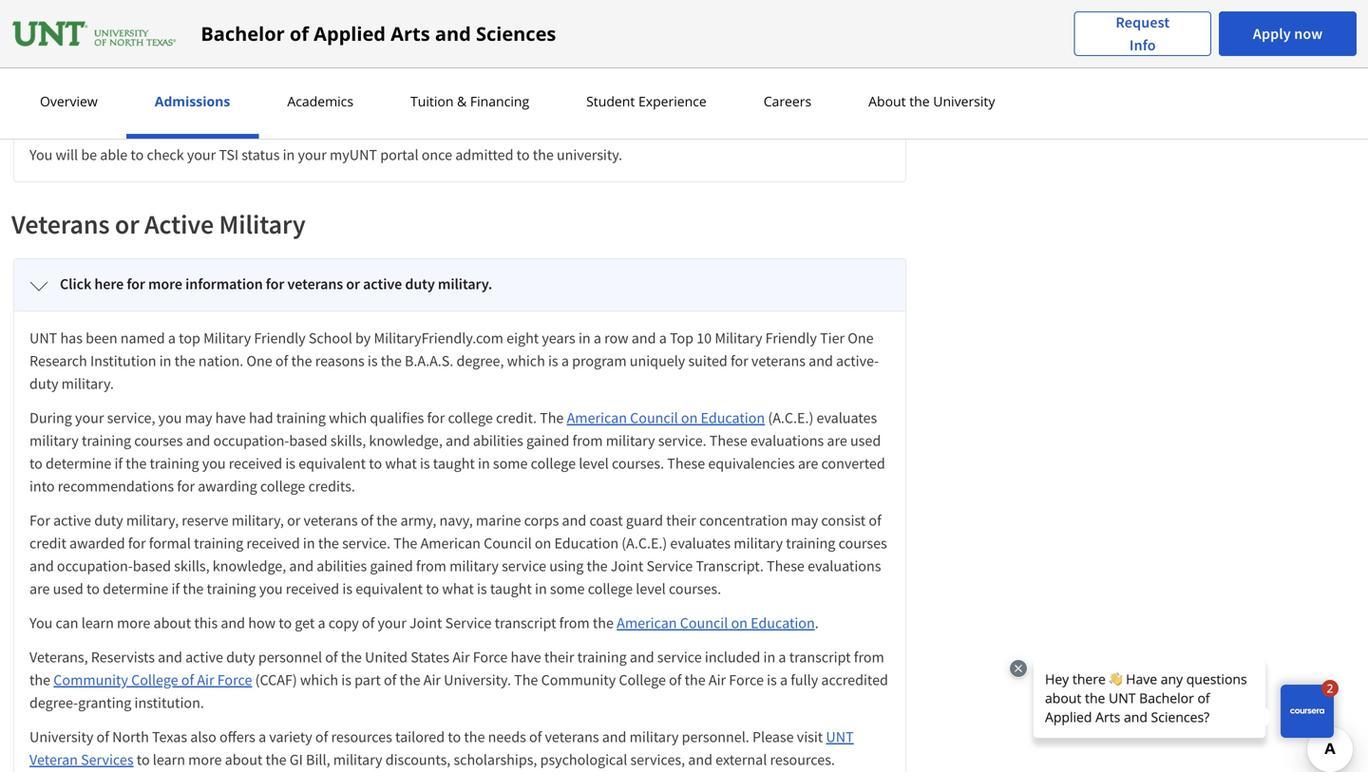 Task type: locate. For each thing, give the bounding box(es) containing it.
1 vertical spatial (a.c.e.)
[[622, 534, 667, 553]]

1 vertical spatial transcript
[[789, 648, 851, 667]]

active right for
[[53, 511, 91, 530]]

to left the take
[[629, 66, 643, 85]]

abilities
[[473, 431, 523, 450], [317, 557, 367, 576]]

service left the using
[[502, 557, 546, 576]]

0 horizontal spatial occupation-
[[57, 557, 133, 576]]

can
[[399, 88, 422, 107], [56, 614, 78, 633]]

1 horizontal spatial be
[[553, 66, 569, 85]]

learn down the institution.
[[153, 751, 185, 770]]

for inside unt has been named a top military friendly school by militaryfriendly.com eight years in a row and a top 10 military friendly tier one research institution in the nation. one of the reasons is the b.a.a.s. degree, which is a program uniquely suited for veterans and active- duty military.
[[731, 352, 749, 371]]

occupation- inside for active duty military, reserve military, or veterans of the army, navy, marine corps and coast guard their concentration may consist of credit awarded for formal training received in the service. the american council on education (a.c.e.) evaluates military training courses and occupation-based skills, knowledge, and abilities gained from military service using the joint service transcript. these evaluations are used to determine if the training you received is equivalent to what is taught in some college level courses.
[[57, 557, 133, 576]]

level down guard
[[636, 580, 666, 599]]

received up the awarding
[[229, 454, 282, 473]]

from inside for active duty military, reserve military, or veterans of the army, navy, marine corps and coast guard their concentration may consist of credit awarded for formal training received in the service. the american council on education (a.c.e.) evaluates military training courses and occupation-based skills, knowledge, and abilities gained from military service using the joint service transcript. these evaluations are used to determine if the training you received is equivalent to what is taught in some college level courses.
[[416, 557, 447, 576]]

and up get
[[289, 557, 314, 576]]

level up coast
[[579, 454, 609, 473]]

has
[[60, 329, 83, 348]]

or up school
[[346, 275, 360, 294]]

2 military, from the left
[[232, 511, 284, 530]]

part
[[355, 671, 381, 690]]

duty
[[405, 275, 435, 294], [29, 374, 58, 393], [94, 511, 123, 530], [226, 648, 255, 667]]

training inside veterans, reservists and active duty personnel of the united states air force have their training and service included in a transcript from the
[[577, 648, 627, 667]]

may down nation.
[[185, 409, 212, 428]]

college inside , tsi, is a state law that requires all texas public institutions to determine college readiness in reading, writing and mathematics for all degree-seeking undergraduates, including incoming freshman and transfer students, for both on- campus and online courses. tsi status does not affect your admission to the university of north texas.
[[664, 0, 709, 5]]

2 horizontal spatial force
[[729, 671, 764, 690]]

1 horizontal spatial courses
[[839, 534, 887, 553]]

2 community from the left
[[541, 671, 616, 690]]

courses. up guard
[[612, 454, 664, 473]]

active inside dropdown button
[[363, 275, 402, 294]]

in down if
[[29, 88, 42, 107]]

0 vertical spatial skills,
[[331, 431, 366, 450]]

0 vertical spatial about
[[153, 614, 191, 633]]

veterans right suited
[[752, 352, 806, 371]]

1 vertical spatial by
[[355, 329, 371, 348]]

equivalent inside (a.c.e.) evaluates military training courses and occupation-based skills, knowledge, and abilities gained from military service. these evaluations are used to determine if the training you received is equivalent to what is taught in some college level courses. these equivalencies are converted into recommendations for awarding college credits.
[[299, 454, 366, 473]]

more down also
[[188, 751, 222, 770]]

credit
[[767, 88, 804, 107], [29, 534, 66, 553]]

college inside for active duty military, reserve military, or veterans of the army, navy, marine corps and coast guard their concentration may consist of credit awarded for formal training received in the service. the american council on education (a.c.e.) evaluates military training courses and occupation-based skills, knowledge, and abilities gained from military service using the joint service transcript. these evaluations are used to determine if the training you received is equivalent to what is taught in some college level courses.
[[588, 580, 633, 599]]

received down the awarding
[[246, 534, 300, 553]]

duty down 'research'
[[29, 374, 58, 393]]

0 vertical spatial determine
[[595, 0, 661, 5]]

0 horizontal spatial joint
[[410, 614, 442, 633]]

services
[[81, 751, 134, 770]]

are
[[68, 66, 88, 85], [112, 88, 133, 107], [827, 431, 847, 450], [798, 454, 818, 473], [29, 580, 50, 599]]

0 horizontal spatial by
[[355, 329, 371, 348]]

using
[[549, 557, 584, 576]]

service inside veterans, reservists and active duty personnel of the united states air force have their training and service included in a transcript from the
[[657, 648, 702, 667]]

about the university
[[869, 92, 995, 110]]

recommendations
[[58, 477, 174, 496]]

1 horizontal spatial evaluates
[[817, 409, 877, 428]]

credit.
[[496, 409, 537, 428]]

writing,
[[314, 66, 362, 85]]

both
[[789, 9, 819, 28]]

veterans inside for active duty military, reserve military, or veterans of the army, navy, marine corps and coast guard their concentration may consist of credit awarded for formal training received in the service. the american council on education (a.c.e.) evaluates military training courses and occupation-based skills, knowledge, and abilities gained from military service using the joint service transcript. these evaluations are used to determine if the training you received is equivalent to what is taught in some college level courses.
[[304, 511, 358, 530]]

joint up states
[[410, 614, 442, 633]]

these
[[710, 431, 748, 450], [667, 454, 705, 473], [767, 557, 805, 576]]

1 horizontal spatial one
[[848, 329, 874, 348]]

to right tailored
[[448, 728, 461, 747]]

and
[[77, 9, 102, 28], [626, 9, 651, 28], [435, 20, 471, 47], [83, 31, 107, 50], [632, 329, 656, 348], [809, 352, 833, 371], [186, 431, 210, 450], [446, 431, 470, 450], [562, 511, 587, 530], [29, 557, 54, 576], [289, 557, 314, 576], [221, 614, 245, 633], [158, 648, 182, 667], [630, 648, 654, 667], [602, 728, 627, 747], [688, 751, 713, 770]]

determine inside for active duty military, reserve military, or veterans of the army, navy, marine corps and coast guard their concentration may consist of credit awarded for formal training received in the service. the american council on education (a.c.e.) evaluates military training courses and occupation-based skills, knowledge, and abilities gained from military service using the joint service transcript. these evaluations are used to determine if the training you received is equivalent to what is taught in some college level courses.
[[103, 580, 168, 599]]

2 vertical spatial or
[[287, 511, 301, 530]]

skills, down formal
[[174, 557, 210, 576]]

1 vertical spatial may
[[791, 511, 818, 530]]

1 vertical spatial if
[[172, 580, 180, 599]]

you up the awarding
[[202, 454, 226, 473]]

used
[[850, 431, 881, 450], [53, 580, 83, 599]]

evaluations up equivalencies
[[751, 431, 824, 450]]

some
[[493, 454, 528, 473], [550, 580, 585, 599]]

college down coast
[[588, 580, 633, 599]]

1 vertical spatial taught
[[490, 580, 532, 599]]

skills, inside (a.c.e.) evaluates military training courses and occupation-based skills, knowledge, and abilities gained from military service. these evaluations are used to determine if the training you received is equivalent to what is taught in some college level courses. these equivalencies are converted into recommendations for awarding college credits.
[[331, 431, 366, 450]]

click here for more information for veterans or active duty military. button
[[14, 259, 906, 311]]

apply now
[[1253, 24, 1323, 43]]

which up coursera.
[[45, 88, 83, 107]]

1 vertical spatial level
[[636, 580, 666, 599]]

gained inside for active duty military, reserve military, or veterans of the army, navy, marine corps and coast guard their concentration may consist of credit awarded for formal training received in the service. the american council on education (a.c.e.) evaluates military training courses and occupation-based skills, knowledge, and abilities gained from military service using the joint service transcript. these evaluations are used to determine if the training you received is equivalent to what is taught in some college level courses.
[[370, 557, 413, 576]]

force inside veterans, reservists and active duty personnel of the united states air force have their training and service included in a transcript from the
[[473, 648, 508, 667]]

courses down 'consist'
[[839, 534, 887, 553]]

joint down guard
[[611, 557, 644, 576]]

2 vertical spatial you
[[29, 614, 53, 633]]

public
[[461, 0, 501, 5]]

1 vertical spatial be
[[81, 145, 97, 164]]

0 vertical spatial courses.
[[153, 31, 206, 50]]

0 horizontal spatial used
[[53, 580, 83, 599]]

you
[[41, 66, 64, 85], [501, 66, 525, 85], [86, 88, 109, 107], [158, 409, 182, 428], [202, 454, 226, 473], [259, 580, 283, 599]]

1 vertical spatial american council on education link
[[617, 614, 815, 633]]

0 vertical spatial the
[[540, 409, 564, 428]]

1 horizontal spatial military.
[[438, 275, 492, 294]]

active inside veterans, reservists and active duty personnel of the united states air force have their training and service included in a transcript from the
[[185, 648, 223, 667]]

1 horizontal spatial occupation-
[[213, 431, 289, 450]]

0 vertical spatial service
[[502, 557, 546, 576]]

skills, inside for active duty military, reserve military, or veterans of the army, navy, marine corps and coast guard their concentration may consist of credit awarded for formal training received in the service. the american council on education (a.c.e.) evaluates military training courses and occupation-based skills, knowledge, and abilities gained from military service using the joint service transcript. these evaluations are used to determine if the training you received is equivalent to what is taught in some college level courses.
[[174, 557, 210, 576]]

in right included
[[764, 648, 776, 667]]

1 horizontal spatial service
[[657, 648, 702, 667]]

veteran
[[29, 751, 78, 770]]

1 horizontal spatial friendly
[[766, 329, 817, 348]]

more
[[148, 275, 182, 294], [117, 614, 150, 633], [188, 751, 222, 770]]

info
[[1130, 36, 1156, 55]]

military up services,
[[630, 728, 679, 747]]

you up starting at the top left of page
[[501, 66, 525, 85]]

2 horizontal spatial active
[[363, 275, 402, 294]]

taught down marine at bottom
[[490, 580, 532, 599]]

north up services on the left bottom of page
[[112, 728, 149, 747]]

2 friendly from the left
[[766, 329, 817, 348]]

from down army,
[[416, 557, 447, 576]]

from inside veterans, reservists and active duty personnel of the united states air force have their training and service included in a transcript from the
[[854, 648, 885, 667]]

to inside if you are deemed tsi incomplete in reading, writing, and/or mathematics, you will be required to take the tsi assessment for the area(s) in which you are incomplete before beginning classes. you can prepare by starting with unt's
[[629, 66, 643, 85]]

to up freshman
[[579, 0, 592, 5]]

0 horizontal spatial courses.
[[153, 31, 206, 50]]

1 horizontal spatial community
[[541, 671, 616, 690]]

psychological
[[540, 751, 627, 770]]

their
[[666, 511, 696, 530], [544, 648, 574, 667]]

(a.c.e.) up equivalencies
[[768, 409, 814, 428]]

evaluates inside (a.c.e.) evaluates military training courses and occupation-based skills, knowledge, and abilities gained from military service. these evaluations are used to determine if the training you received is equivalent to what is taught in some college level courses. these equivalencies are converted into recommendations for awarding college credits.
[[817, 409, 877, 428]]

1 vertical spatial gained
[[370, 557, 413, 576]]

equivalencies
[[708, 454, 795, 473]]

the inside (a.c.e.) evaluates military training courses and occupation-based skills, knowledge, and abilities gained from military service. these evaluations are used to determine if the training you received is equivalent to what is taught in some college level courses. these equivalencies are converted into recommendations for awarding college credits.
[[126, 454, 147, 473]]

2 vertical spatial active
[[185, 648, 223, 667]]

which
[[45, 88, 83, 107], [507, 352, 545, 371], [329, 409, 367, 428], [300, 671, 338, 690]]

unt right visit
[[826, 728, 854, 747]]

academics link
[[282, 92, 359, 110]]

eight
[[507, 329, 539, 348]]

0 vertical spatial evaluates
[[817, 409, 877, 428]]

0 vertical spatial knowledge,
[[369, 431, 443, 450]]

now
[[1295, 24, 1323, 43]]

can down and/or
[[399, 88, 422, 107]]

1 horizontal spatial university
[[510, 31, 574, 50]]

reasons
[[315, 352, 365, 371]]

1 horizontal spatial taught
[[490, 580, 532, 599]]

courses inside for active duty military, reserve military, or veterans of the army, navy, marine corps and coast guard their concentration may consist of credit awarded for formal training received in the service. the american council on education (a.c.e.) evaluates military training courses and occupation-based skills, knowledge, and abilities gained from military service using the joint service transcript. these evaluations are used to determine if the training you received is equivalent to what is taught in some college level courses.
[[839, 534, 887, 553]]

for inside for active duty military, reserve military, or veterans of the army, navy, marine corps and coast guard their concentration may consist of credit awarded for formal training received in the service. the american council on education (a.c.e.) evaluates military training courses and occupation-based skills, knowledge, and abilities gained from military service using the joint service transcript. these evaluations are used to determine if the training you received is equivalent to what is taught in some college level courses.
[[128, 534, 146, 553]]

1 vertical spatial evaluations
[[808, 557, 881, 576]]

0 horizontal spatial university
[[29, 728, 93, 747]]

community college of air force link
[[53, 671, 252, 690]]

courses
[[134, 431, 183, 450], [839, 534, 887, 553]]

courses. inside , tsi, is a state law that requires all texas public institutions to determine college readiness in reading, writing and mathematics for all degree-seeking undergraduates, including incoming freshman and transfer students, for both on- campus and online courses. tsi status does not affect your admission to the university of north texas.
[[153, 31, 206, 50]]

if you are deemed tsi incomplete in reading, writing, and/or mathematics, you will be required to take the tsi assessment for the area(s) in which you are incomplete before beginning classes. you can prepare by starting with unt's
[[29, 66, 889, 107]]

1 horizontal spatial learn
[[153, 751, 185, 770]]

in inside veterans, reservists and active duty personnel of the united states air force have their training and service included in a transcript from the
[[764, 648, 776, 667]]

tsi down tsi,
[[209, 31, 228, 50]]

evaluates inside for active duty military, reserve military, or veterans of the army, navy, marine corps and coast guard their concentration may consist of credit awarded for formal training received in the service. the american council on education (a.c.e.) evaluates military training courses and occupation-based skills, knowledge, and abilities gained from military service using the joint service transcript. these evaluations are used to determine if the training you received is equivalent to what is taught in some college level courses.
[[670, 534, 731, 553]]

1 horizontal spatial gained
[[526, 431, 570, 450]]

service inside for active duty military, reserve military, or veterans of the army, navy, marine corps and coast guard their concentration may consist of credit awarded for formal training received in the service. the american council on education (a.c.e.) evaluates military training courses and occupation-based skills, knowledge, and abilities gained from military service using the joint service transcript. these evaluations are used to determine if the training you received is equivalent to what is taught in some college level courses.
[[647, 557, 693, 576]]

needs
[[488, 728, 526, 747]]

community inside (ccaf) which is part of the air university. the community college of the air force is a fully accredited degree-granting institution.
[[541, 671, 616, 690]]

what inside for active duty military, reserve military, or veterans of the army, navy, marine corps and coast guard their concentration may consist of credit awarded for formal training received in the service. the american council on education (a.c.e.) evaluates military training courses and occupation-based skills, knowledge, and abilities gained from military service using the joint service transcript. these evaluations are used to determine if the training you received is equivalent to what is taught in some college level courses.
[[442, 580, 474, 599]]

credit inside non-credit open course on coursera.
[[767, 88, 804, 107]]

you up the veterans,
[[29, 614, 53, 633]]

1 horizontal spatial north
[[593, 31, 630, 50]]

duty up the awarded
[[94, 511, 123, 530]]

military
[[29, 431, 79, 450], [606, 431, 655, 450], [734, 534, 783, 553], [450, 557, 499, 576], [630, 728, 679, 747], [333, 751, 383, 770]]

(a.c.e.) inside for active duty military, reserve military, or veterans of the army, navy, marine corps and coast guard their concentration may consist of credit awarded for formal training received in the service. the american council on education (a.c.e.) evaluates military training courses and occupation-based skills, knowledge, and abilities gained from military service using the joint service transcript. these evaluations are used to determine if the training you received is equivalent to what is taught in some college level courses.
[[622, 534, 667, 553]]

college
[[664, 0, 709, 5], [448, 409, 493, 428], [531, 454, 576, 473], [260, 477, 305, 496], [588, 580, 633, 599]]

&
[[457, 92, 467, 110]]

these inside for active duty military, reserve military, or veterans of the army, navy, marine corps and coast guard their concentration may consist of credit awarded for formal training received in the service. the american council on education (a.c.e.) evaluates military training courses and occupation-based skills, knowledge, and abilities gained from military service using the joint service transcript. these evaluations are used to determine if the training you received is equivalent to what is taught in some college level courses.
[[767, 557, 805, 576]]

have inside veterans, reservists and active duty personnel of the united states air force have their training and service included in a transcript from the
[[511, 648, 541, 667]]

a inside (ccaf) which is part of the air university. the community college of the air force is a fully accredited degree-granting institution.
[[780, 671, 788, 690]]

or right reserve on the bottom of page
[[287, 511, 301, 530]]

navy,
[[440, 511, 473, 530]]

veterans up psychological
[[545, 728, 599, 747]]

you down and/or
[[373, 88, 396, 107]]

0 horizontal spatial texas
[[152, 728, 187, 747]]

college up services,
[[619, 671, 666, 690]]

0 vertical spatial courses
[[134, 431, 183, 450]]

you will be able to check your tsi status in your myunt portal once admitted to the university.
[[29, 145, 623, 164]]

0 vertical spatial if
[[114, 454, 123, 473]]

and down for
[[29, 557, 54, 576]]

their inside for active duty military, reserve military, or veterans of the army, navy, marine corps and coast guard their concentration may consist of credit awarded for formal training received in the service. the american council on education (a.c.e.) evaluates military training courses and occupation-based skills, knowledge, and abilities gained from military service using the joint service transcript. these evaluations are used to determine if the training you received is equivalent to what is taught in some college level courses.
[[666, 511, 696, 530]]

reading, up both
[[791, 0, 843, 5]]

2 vertical spatial more
[[188, 751, 222, 770]]

community up psychological
[[541, 671, 616, 690]]

some inside (a.c.e.) evaluates military training courses and occupation-based skills, knowledge, and abilities gained from military service. these evaluations are used to determine if the training you received is equivalent to what is taught in some college level courses. these equivalencies are converted into recommendations for awarding college credits.
[[493, 454, 528, 473]]

will up starting at the top left of page
[[528, 66, 550, 85]]

resources
[[331, 728, 392, 747]]

0 horizontal spatial service
[[502, 557, 546, 576]]

0 vertical spatial more
[[148, 275, 182, 294]]

and down the personnel.
[[688, 751, 713, 770]]

taught inside for active duty military, reserve military, or veterans of the army, navy, marine corps and coast guard their concentration may consist of credit awarded for formal training received in the service. the american council on education (a.c.e.) evaluates military training courses and occupation-based skills, knowledge, and abilities gained from military service using the joint service transcript. these evaluations are used to determine if the training you received is equivalent to what is taught in some college level courses.
[[490, 580, 532, 599]]

the right university.
[[514, 671, 538, 690]]

which down personnel
[[300, 671, 338, 690]]

abilities inside (a.c.e.) evaluates military training courses and occupation-based skills, knowledge, and abilities gained from military service. these evaluations are used to determine if the training you received is equivalent to what is taught in some college level courses. these equivalencies are converted into recommendations for awarding college credits.
[[473, 431, 523, 450]]

your right during
[[75, 409, 104, 428]]

determine
[[595, 0, 661, 5], [46, 454, 111, 473], [103, 580, 168, 599]]

coursera.
[[49, 111, 110, 130]]

based down formal
[[133, 557, 171, 576]]

you for you will be able to check your tsi status in your myunt portal once admitted to the university.
[[29, 145, 53, 164]]

friendly left school
[[254, 329, 306, 348]]

friendly left tier
[[766, 329, 817, 348]]

1 horizontal spatial these
[[710, 431, 748, 450]]

fully
[[791, 671, 818, 690]]

1 vertical spatial skills,
[[174, 557, 210, 576]]

courses inside (a.c.e.) evaluates military training courses and occupation-based skills, knowledge, and abilities gained from military service. these evaluations are used to determine if the training you received is equivalent to what is taught in some college level courses. these equivalencies are converted into recommendations for awarding college credits.
[[134, 431, 183, 450]]

based up credits.
[[289, 431, 327, 450]]

you down coursera.
[[29, 145, 53, 164]]

duty inside dropdown button
[[405, 275, 435, 294]]

0 vertical spatial by
[[478, 88, 493, 107]]

more inside dropdown button
[[148, 275, 182, 294]]

more up reservists in the bottom left of the page
[[117, 614, 150, 633]]

american council on education link
[[567, 409, 765, 428], [617, 614, 815, 633]]

request info button
[[1074, 11, 1212, 57]]

university right about
[[933, 92, 995, 110]]

1 vertical spatial american
[[421, 534, 481, 553]]

1 horizontal spatial based
[[289, 431, 327, 450]]

degree- inside , tsi, is a state law that requires all texas public institutions to determine college readiness in reading, writing and mathematics for all degree-seeking undergraduates, including incoming freshman and transfer students, for both on- campus and online courses. tsi status does not affect your admission to the university of north texas.
[[230, 9, 279, 28]]

0 vertical spatial service
[[647, 557, 693, 576]]

1 vertical spatial one
[[247, 352, 272, 371]]

unt for unt veteran services
[[826, 728, 854, 747]]

0 vertical spatial texas
[[423, 0, 458, 5]]

awarding
[[198, 477, 257, 496]]

american council on education link for from
[[617, 614, 815, 633]]

based inside for active duty military, reserve military, or veterans of the army, navy, marine corps and coast guard their concentration may consist of credit awarded for formal training received in the service. the american council on education (a.c.e.) evaluates military training courses and occupation-based skills, knowledge, and abilities gained from military service using the joint service transcript. these evaluations are used to determine if the training you received is equivalent to what is taught in some college level courses.
[[133, 557, 171, 576]]

0 horizontal spatial service.
[[342, 534, 391, 553]]

council down uniquely
[[630, 409, 678, 428]]

military, up formal
[[126, 511, 179, 530]]

0 vertical spatial transcript
[[495, 614, 556, 633]]

texas
[[423, 0, 458, 5], [152, 728, 187, 747]]

of inside , tsi, is a state law that requires all texas public institutions to determine college readiness in reading, writing and mathematics for all degree-seeking undergraduates, including incoming freshman and transfer students, for both on- campus and online courses. tsi status does not affect your admission to the university of north texas.
[[577, 31, 590, 50]]

during
[[29, 409, 72, 428]]

click here for more information for veterans or active duty military.
[[60, 275, 492, 294]]

credit down assessment
[[767, 88, 804, 107]]

0 horizontal spatial unt
[[29, 329, 57, 348]]

for
[[29, 511, 50, 530]]

0 horizontal spatial their
[[544, 648, 574, 667]]

1 vertical spatial unt
[[826, 728, 854, 747]]

for left formal
[[128, 534, 146, 553]]

education up included
[[751, 614, 815, 633]]

air inside veterans, reservists and active duty personnel of the united states air force have their training and service included in a transcript from the
[[453, 648, 470, 667]]

university.
[[557, 145, 623, 164]]

of up the institution.
[[181, 671, 194, 690]]

active up militaryfriendly.com
[[363, 275, 402, 294]]

university of north texas image
[[11, 19, 178, 49]]

you for you can learn more about this and how to get a copy of your joint service transcript from the american council on education .
[[29, 614, 53, 633]]

incomplete up check on the top left of page
[[136, 88, 207, 107]]

0 vertical spatial taught
[[433, 454, 475, 473]]

that
[[320, 0, 346, 5]]

for
[[191, 9, 209, 28], [768, 9, 786, 28], [801, 66, 819, 85], [127, 275, 145, 294], [266, 275, 284, 294], [731, 352, 749, 371], [427, 409, 445, 428], [177, 477, 195, 496], [128, 534, 146, 553]]

offers
[[220, 728, 256, 747]]

veterans inside dropdown button
[[287, 275, 343, 294]]

1 military, from the left
[[126, 511, 179, 530]]

named
[[120, 329, 165, 348]]

1 horizontal spatial will
[[528, 66, 550, 85]]

1 vertical spatial degree-
[[29, 694, 78, 713]]

community college of air force
[[53, 671, 252, 690]]

1 horizontal spatial service.
[[658, 431, 707, 450]]

gi
[[290, 751, 303, 770]]

1 vertical spatial can
[[56, 614, 78, 633]]

1 vertical spatial service
[[445, 614, 492, 633]]

university up veteran
[[29, 728, 93, 747]]

university of north texas also offers a variety of resources tailored to the needs of veterans and military personnel. please visit
[[29, 728, 826, 747]]

equivalent
[[299, 454, 366, 473], [356, 580, 423, 599]]

1 community from the left
[[53, 671, 128, 690]]

0 vertical spatial some
[[493, 454, 528, 473]]

0 vertical spatial their
[[666, 511, 696, 530]]

0 horizontal spatial reading,
[[259, 66, 311, 85]]

0 vertical spatial degree-
[[230, 9, 279, 28]]

united
[[365, 648, 408, 667]]

0 vertical spatial be
[[553, 66, 569, 85]]

0 vertical spatial north
[[593, 31, 630, 50]]

more for for
[[148, 275, 182, 294]]

courses. down transcript.
[[669, 580, 721, 599]]

2 horizontal spatial or
[[346, 275, 360, 294]]

0 horizontal spatial what
[[385, 454, 417, 473]]

1 horizontal spatial knowledge,
[[369, 431, 443, 450]]

1 vertical spatial what
[[442, 580, 474, 599]]

joint inside for active duty military, reserve military, or veterans of the army, navy, marine corps and coast guard their concentration may consist of credit awarded for formal training received in the service. the american council on education (a.c.e.) evaluates military training courses and occupation-based skills, knowledge, and abilities gained from military service using the joint service transcript. these evaluations are used to determine if the training you received is equivalent to what is taught in some college level courses.
[[611, 557, 644, 576]]

their inside veterans, reservists and active duty personnel of the united states air force have their training and service included in a transcript from the
[[544, 648, 574, 667]]

1 horizontal spatial can
[[399, 88, 422, 107]]

1 vertical spatial abilities
[[317, 557, 367, 576]]

have left had
[[215, 409, 246, 428]]

is
[[237, 0, 247, 5], [368, 352, 378, 371], [548, 352, 558, 371], [285, 454, 296, 473], [420, 454, 430, 473], [342, 580, 353, 599], [477, 580, 487, 599], [341, 671, 352, 690], [767, 671, 777, 690]]

and right the writing
[[77, 9, 102, 28]]

1 vertical spatial based
[[133, 557, 171, 576]]

knowledge,
[[369, 431, 443, 450], [213, 557, 286, 576]]

1 horizontal spatial the
[[514, 671, 538, 690]]

status
[[231, 31, 269, 50], [242, 145, 280, 164]]

affect
[[331, 31, 366, 50]]

0 horizontal spatial taught
[[433, 454, 475, 473]]

1 horizontal spatial skills,
[[331, 431, 366, 450]]

to right services on the left bottom of page
[[137, 751, 150, 770]]

for inside (a.c.e.) evaluates military training courses and occupation-based skills, knowledge, and abilities gained from military service. these evaluations are used to determine if the training you received is equivalent to what is taught in some college level courses. these equivalencies are converted into recommendations for awarding college credits.
[[177, 477, 195, 496]]

reading, inside , tsi, is a state law that requires all texas public institutions to determine college readiness in reading, writing and mathematics for all degree-seeking undergraduates, including incoming freshman and transfer students, for both on- campus and online courses. tsi status does not affect your admission to the university of north texas.
[[791, 0, 843, 5]]

0 vertical spatial gained
[[526, 431, 570, 450]]

0 vertical spatial these
[[710, 431, 748, 450]]

of
[[290, 20, 309, 47], [577, 31, 590, 50], [275, 352, 288, 371], [361, 511, 374, 530], [869, 511, 882, 530], [362, 614, 375, 633], [325, 648, 338, 667], [181, 671, 194, 690], [384, 671, 397, 690], [669, 671, 682, 690], [97, 728, 109, 747], [315, 728, 328, 747], [529, 728, 542, 747]]

are inside for active duty military, reserve military, or veterans of the army, navy, marine corps and coast guard their concentration may consist of credit awarded for formal training received in the service. the american council on education (a.c.e.) evaluates military training courses and occupation-based skills, knowledge, and abilities gained from military service using the joint service transcript. these evaluations are used to determine if the training you received is equivalent to what is taught in some college level courses.
[[29, 580, 50, 599]]

texas up "including"
[[423, 0, 458, 5]]

all down tsi,
[[212, 9, 227, 28]]

0 horizontal spatial or
[[115, 208, 139, 241]]

and left included
[[630, 648, 654, 667]]

are up overview link
[[68, 66, 88, 85]]

2 vertical spatial university
[[29, 728, 93, 747]]

have up university.
[[511, 648, 541, 667]]

able
[[100, 145, 128, 164]]

knowledge, inside (a.c.e.) evaluates military training courses and occupation-based skills, knowledge, and abilities gained from military service. these evaluations are used to determine if the training you received is equivalent to what is taught in some college level courses. these equivalencies are converted into recommendations for awarding college credits.
[[369, 431, 443, 450]]

service down guard
[[647, 557, 693, 576]]

university inside , tsi, is a state law that requires all texas public institutions to determine college readiness in reading, writing and mathematics for all degree-seeking undergraduates, including incoming freshman and transfer students, for both on- campus and online courses. tsi status does not affect your admission to the university of north texas.
[[510, 31, 574, 50]]

force left (ccaf) on the left bottom
[[217, 671, 252, 690]]

of right needs
[[529, 728, 542, 747]]

tuition
[[411, 92, 454, 110]]

tsi right deemed
[[146, 66, 166, 85]]

tier
[[820, 329, 845, 348]]

portal
[[380, 145, 419, 164]]

arts
[[391, 20, 430, 47]]

your inside , tsi, is a state law that requires all texas public institutions to determine college readiness in reading, writing and mathematics for all degree-seeking undergraduates, including incoming freshman and transfer students, for both on- campus and online courses. tsi status does not affect your admission to the university of north texas.
[[369, 31, 398, 50]]

determine inside , tsi, is a state law that requires all texas public institutions to determine college readiness in reading, writing and mathematics for all degree-seeking undergraduates, including incoming freshman and transfer students, for both on- campus and online courses. tsi status does not affect your admission to the university of north texas.
[[595, 0, 661, 5]]

accredited
[[821, 671, 888, 690]]

tsi
[[209, 31, 228, 50], [146, 66, 166, 85], [700, 66, 720, 85], [219, 145, 239, 164]]

unt inside unt has been named a top military friendly school by militaryfriendly.com eight years in a row and a top 10 military friendly tier one research institution in the nation. one of the reasons is the b.a.a.s. degree, which is a program uniquely suited for veterans and active- duty military.
[[29, 329, 57, 348]]

service inside for active duty military, reserve military, or veterans of the army, navy, marine corps and coast guard their concentration may consist of credit awarded for formal training received in the service. the american council on education (a.c.e.) evaluates military training courses and occupation-based skills, knowledge, and abilities gained from military service using the joint service transcript. these evaluations are used to determine if the training you received is equivalent to what is taught in some college level courses.
[[502, 557, 546, 576]]

0 horizontal spatial service
[[445, 614, 492, 633]]

top
[[670, 329, 694, 348]]

by right &
[[478, 88, 493, 107]]

(ccaf)
[[255, 671, 297, 690]]

on inside for active duty military, reserve military, or veterans of the army, navy, marine corps and coast guard their concentration may consist of credit awarded for formal training received in the service. the american council on education (a.c.e.) evaluates military training courses and occupation-based skills, knowledge, and abilities gained from military service using the joint service transcript. these evaluations are used to determine if the training you received is equivalent to what is taught in some college level courses.
[[535, 534, 551, 553]]

research
[[29, 352, 87, 371]]

0 horizontal spatial may
[[185, 409, 212, 428]]

admissions link
[[149, 92, 236, 110]]

military,
[[126, 511, 179, 530], [232, 511, 284, 530]]

american council on education link for education
[[567, 409, 765, 428]]

all up arts
[[404, 0, 420, 5]]

1 vertical spatial their
[[544, 648, 574, 667]]

1 horizontal spatial used
[[850, 431, 881, 450]]

college
[[619, 88, 666, 107], [131, 671, 178, 690], [619, 671, 666, 690]]

american council on education link down uniquely
[[567, 409, 765, 428]]

0 horizontal spatial abilities
[[317, 557, 367, 576]]

to right able
[[131, 145, 144, 164]]

be left able
[[81, 145, 97, 164]]

starting
[[496, 88, 545, 107]]

0 horizontal spatial all
[[212, 9, 227, 28]]

if inside for active duty military, reserve military, or veterans of the army, navy, marine corps and coast guard their concentration may consist of credit awarded for formal training received in the service. the american council on education (a.c.e.) evaluates military training courses and occupation-based skills, knowledge, and abilities gained from military service using the joint service transcript. these evaluations are used to determine if the training you received is equivalent to what is taught in some college level courses.
[[172, 580, 180, 599]]

1 vertical spatial reading,
[[259, 66, 311, 85]]

0 horizontal spatial council
[[484, 534, 532, 553]]



Task type: describe. For each thing, give the bounding box(es) containing it.
coast
[[590, 511, 623, 530]]

received inside (a.c.e.) evaluates military training courses and occupation-based skills, knowledge, and abilities gained from military service. these evaluations are used to determine if the training you received is equivalent to what is taught in some college level courses. these equivalencies are converted into recommendations for awarding college credits.
[[229, 454, 282, 473]]

to up the into
[[29, 454, 43, 473]]

institution
[[90, 352, 156, 371]]

a inside , tsi, is a state law that requires all texas public institutions to determine college readiness in reading, writing and mathematics for all degree-seeking undergraduates, including incoming freshman and transfer students, for both on- campus and online courses. tsi status does not affect your admission to the university of north texas.
[[250, 0, 258, 5]]

of inside veterans, reservists and active duty personnel of the united states air force have their training and service included in a transcript from the
[[325, 648, 338, 667]]

in down corps
[[535, 580, 547, 599]]

college up corps
[[531, 454, 576, 473]]

your left myunt
[[298, 145, 327, 164]]

tuition & financing link
[[405, 92, 535, 110]]

admitted
[[455, 145, 514, 164]]

the inside , tsi, is a state law that requires all texas public institutions to determine college readiness in reading, writing and mathematics for all degree-seeking undergraduates, including incoming freshman and transfer students, for both on- campus and online courses. tsi status does not affect your admission to the university of north texas.
[[486, 31, 507, 50]]

texas inside , tsi, is a state law that requires all texas public institutions to determine college readiness in reading, writing and mathematics for all degree-seeking undergraduates, including incoming freshman and transfer students, for both on- campus and online courses. tsi status does not affect your admission to the university of north texas.
[[423, 0, 458, 5]]

concentration
[[699, 511, 788, 530]]

with
[[548, 88, 576, 107]]

air up the institution.
[[197, 671, 214, 690]]

1 vertical spatial received
[[246, 534, 300, 553]]

during your service, you may have had training which qualifies for college credit. the american council on education
[[29, 409, 765, 428]]

years
[[542, 329, 576, 348]]

in down named
[[159, 352, 171, 371]]

tailored
[[395, 728, 445, 747]]

2 horizontal spatial council
[[680, 614, 728, 633]]

college up the institution.
[[131, 671, 178, 690]]

scholarships,
[[454, 751, 537, 770]]

1 friendly from the left
[[254, 329, 306, 348]]

and up psychological
[[602, 728, 627, 747]]

0 horizontal spatial will
[[56, 145, 78, 164]]

0 horizontal spatial these
[[667, 454, 705, 473]]

be inside if you are deemed tsi incomplete in reading, writing, and/or mathematics, you will be required to take the tsi assessment for the area(s) in which you are incomplete before beginning classes. you can prepare by starting with unt's
[[553, 66, 569, 85]]

unt has been named a top military friendly school by militaryfriendly.com eight years in a row and a top 10 military friendly tier one research institution in the nation. one of the reasons is the b.a.a.s. degree, which is a program uniquely suited for veterans and active- duty military.
[[29, 329, 879, 393]]

admissions
[[155, 92, 230, 110]]

before
[[210, 88, 252, 107]]

of down law
[[290, 20, 309, 47]]

awarded
[[69, 534, 125, 553]]

had
[[249, 409, 273, 428]]

top
[[179, 329, 200, 348]]

law
[[295, 0, 317, 5]]

2 vertical spatial american
[[617, 614, 677, 633]]

in down beginning
[[283, 145, 295, 164]]

tsi,
[[210, 0, 234, 5]]

for right information
[[266, 275, 284, 294]]

overview
[[40, 92, 98, 110]]

visit
[[797, 728, 823, 747]]

taught inside (a.c.e.) evaluates military training courses and occupation-based skills, knowledge, and abilities gained from military service. these evaluations are used to determine if the training you received is equivalent to what is taught in some college level courses. these equivalencies are converted into recommendations for awarding college credits.
[[433, 454, 475, 473]]

(a.c.e.) inside (a.c.e.) evaluates military training courses and occupation-based skills, knowledge, and abilities gained from military service. these evaluations are used to determine if the training you received is equivalent to what is taught in some college level courses. these equivalencies are converted into recommendations for awarding college credits.
[[768, 409, 814, 428]]

you right if
[[41, 66, 64, 85]]

resources.
[[770, 751, 835, 770]]

transcript inside veterans, reservists and active duty personnel of the united states air force have their training and service included in a transcript from the
[[789, 648, 851, 667]]

may inside for active duty military, reserve military, or veterans of the army, navy, marine corps and coast guard their concentration may consist of credit awarded for formal training received in the service. the american council on education (a.c.e.) evaluates military training courses and occupation-based skills, knowledge, and abilities gained from military service using the joint service transcript. these evaluations are used to determine if the training you received is equivalent to what is taught in some college level courses.
[[791, 511, 818, 530]]

0 vertical spatial one
[[848, 329, 874, 348]]

to right the admitted
[[517, 145, 530, 164]]

for right qualifies
[[427, 409, 445, 428]]

requires
[[349, 0, 401, 5]]

and down tier
[[809, 352, 833, 371]]

of left army,
[[361, 511, 374, 530]]

and up uniquely
[[632, 329, 656, 348]]

which inside (ccaf) which is part of the air university. the community college of the air force is a fully accredited degree-granting institution.
[[300, 671, 338, 690]]

by inside if you are deemed tsi incomplete in reading, writing, and/or mathematics, you will be required to take the tsi assessment for the area(s) in which you are incomplete before beginning classes. you can prepare by starting with unt's
[[478, 88, 493, 107]]

which left qualifies
[[329, 409, 367, 428]]

college down the take
[[619, 88, 666, 107]]

assessment
[[723, 66, 798, 85]]

of up services,
[[669, 671, 682, 690]]

by inside unt has been named a top military friendly school by militaryfriendly.com eight years in a row and a top 10 military friendly tier one research institution in the nation. one of the reasons is the b.a.a.s. degree, which is a program uniquely suited for veterans and active- duty military.
[[355, 329, 371, 348]]

variety
[[269, 728, 312, 747]]

you inside (a.c.e.) evaluates military training courses and occupation-based skills, knowledge, and abilities gained from military service. these evaluations are used to determine if the training you received is equivalent to what is taught in some college level courses. these equivalencies are converted into recommendations for awarding college credits.
[[202, 454, 226, 473]]

college left credit.
[[448, 409, 493, 428]]

veterans inside unt has been named a top military friendly school by militaryfriendly.com eight years in a row and a top 10 military friendly tier one research institution in the nation. one of the reasons is the b.a.a.s. degree, which is a program uniquely suited for veterans and active- duty military.
[[752, 352, 806, 371]]

careers
[[764, 92, 812, 110]]

on inside non-credit open course on coursera.
[[29, 111, 46, 130]]

level inside for active duty military, reserve military, or veterans of the army, navy, marine corps and coast guard their concentration may consist of credit awarded for formal training received in the service. the american council on education (a.c.e.) evaluates military training courses and occupation-based skills, knowledge, and abilities gained from military service using the joint service transcript. these evaluations are used to determine if the training you received is equivalent to what is taught in some college level courses.
[[636, 580, 666, 599]]

from inside (a.c.e.) evaluates military training courses and occupation-based skills, knowledge, and abilities gained from military service. these evaluations are used to determine if the training you received is equivalent to what is taught in some college level courses. these equivalencies are converted into recommendations for awarding college credits.
[[573, 431, 603, 450]]

you can learn more about this and how to get a copy of your joint service transcript from the american council on education .
[[29, 614, 819, 633]]

0 vertical spatial all
[[404, 0, 420, 5]]

service,
[[107, 409, 155, 428]]

or inside dropdown button
[[346, 275, 360, 294]]

to down the awarded
[[86, 580, 100, 599]]

of up services on the left bottom of page
[[97, 728, 109, 747]]

military up nation.
[[203, 329, 251, 348]]

you right service, at the left bottom of page
[[158, 409, 182, 428]]

non-
[[737, 88, 767, 107]]

level inside (a.c.e.) evaluates military training courses and occupation-based skills, knowledge, and abilities gained from military service. these evaluations are used to determine if the training you received is equivalent to what is taught in some college level courses. these equivalencies are converted into recommendations for awarding college credits.
[[579, 454, 609, 473]]

military up click here for more information for veterans or active duty military.
[[219, 208, 306, 241]]

and up mathematics,
[[435, 20, 471, 47]]

of right 'consist'
[[869, 511, 882, 530]]

and up texas.
[[626, 9, 651, 28]]

0 horizontal spatial transcript
[[495, 614, 556, 633]]

duty inside for active duty military, reserve military, or veterans of the army, navy, marine corps and coast guard their concentration may consist of credit awarded for formal training received in the service. the american council on education (a.c.e.) evaluates military training courses and occupation-based skills, knowledge, and abilities gained from military service using the joint service transcript. these evaluations are used to determine if the training you received is equivalent to what is taught in some college level courses.
[[94, 511, 123, 530]]

0 horizontal spatial one
[[247, 352, 272, 371]]

been
[[86, 329, 117, 348]]

which inside unt has been named a top military friendly school by militaryfriendly.com eight years in a row and a top 10 military friendly tier one research institution in the nation. one of the reasons is the b.a.a.s. degree, which is a program uniquely suited for veterans and active- duty military.
[[507, 352, 545, 371]]

school
[[309, 329, 352, 348]]

are up converted
[[827, 431, 847, 450]]

take
[[646, 66, 673, 85]]

texas.
[[633, 31, 672, 50]]

active-
[[836, 352, 879, 371]]

air down states
[[424, 671, 441, 690]]

your up united
[[378, 614, 407, 633]]

force inside (ccaf) which is part of the air university. the community college of the air force is a fully accredited degree-granting institution.
[[729, 671, 764, 690]]

to down "including"
[[470, 31, 483, 50]]

1 vertical spatial joint
[[410, 614, 442, 633]]

military right 10
[[715, 329, 763, 348]]

granting
[[78, 694, 131, 713]]

are down deemed
[[112, 88, 133, 107]]

veterans,
[[29, 648, 88, 667]]

1 vertical spatial incomplete
[[136, 88, 207, 107]]

formal
[[149, 534, 191, 553]]

on down suited
[[681, 409, 698, 428]]

a inside veterans, reservists and active duty personnel of the united states air force have their training and service included in a transcript from the
[[779, 648, 786, 667]]

and up the awarding
[[186, 431, 210, 450]]

evaluations inside (a.c.e.) evaluates military training courses and occupation-based skills, knowledge, and abilities gained from military service. these evaluations are used to determine if the training you received is equivalent to what is taught in some college level courses. these equivalencies are converted into recommendations for awarding college credits.
[[751, 431, 824, 450]]

and left coast
[[562, 511, 587, 530]]

consist
[[821, 511, 866, 530]]

apply now button
[[1219, 11, 1357, 56]]

in right the years
[[579, 329, 591, 348]]

american inside for active duty military, reserve military, or veterans of the army, navy, marine corps and coast guard their concentration may consist of credit awarded for formal training received in the service. the american council on education (a.c.e.) evaluates military training courses and occupation-based skills, knowledge, and abilities gained from military service using the joint service transcript. these evaluations are used to determine if the training you received is equivalent to what is taught in some college level courses.
[[421, 534, 481, 553]]

of right copy at the left of the page
[[362, 614, 375, 633]]

unt veteran services link
[[29, 728, 854, 770]]

mathematics
[[105, 9, 188, 28]]

in down credits.
[[303, 534, 315, 553]]

of up bill,
[[315, 728, 328, 747]]

math
[[702, 88, 734, 107]]

courses. inside (a.c.e.) evaluates military training courses and occupation-based skills, knowledge, and abilities gained from military service. these evaluations are used to determine if the training you received is equivalent to what is taught in some college level courses. these equivalencies are converted into recommendations for awarding college credits.
[[612, 454, 664, 473]]

freshman
[[563, 9, 623, 28]]

military down navy,
[[450, 557, 499, 576]]

you inside if you are deemed tsi incomplete in reading, writing, and/or mathematics, you will be required to take the tsi assessment for the area(s) in which you are incomplete before beginning classes. you can prepare by starting with unt's
[[373, 88, 396, 107]]

and up community college of air force link
[[158, 648, 182, 667]]

your right check on the top left of page
[[187, 145, 216, 164]]

service. inside (a.c.e.) evaluates military training courses and occupation-based skills, knowledge, and abilities gained from military service. these evaluations are used to determine if the training you received is equivalent to what is taught in some college level courses. these equivalencies are converted into recommendations for awarding college credits.
[[658, 431, 707, 450]]

non-credit open course on coursera.
[[29, 88, 885, 130]]

abilities inside for active duty military, reserve military, or veterans of the army, navy, marine corps and coast guard their concentration may consist of credit awarded for formal training received in the service. the american council on education (a.c.e.) evaluates military training courses and occupation-based skills, knowledge, and abilities gained from military service using the joint service transcript. these evaluations are used to determine if the training you received is equivalent to what is taught in some college level courses.
[[317, 557, 367, 576]]

1 vertical spatial about
[[225, 751, 263, 770]]

military down concentration at the right bottom of page
[[734, 534, 783, 553]]

1 vertical spatial university
[[933, 92, 995, 110]]

the inside (ccaf) which is part of the air university. the community college of the air force is a fully accredited degree-granting institution.
[[514, 671, 538, 690]]

what inside (a.c.e.) evaluates military training courses and occupation-based skills, knowledge, and abilities gained from military service. these evaluations are used to determine if the training you received is equivalent to what is taught in some college level courses. these equivalencies are converted into recommendations for awarding college credits.
[[385, 454, 417, 473]]

credits.
[[308, 477, 355, 496]]

prep
[[669, 88, 699, 107]]

, tsi, is a state law that requires all texas public institutions to determine college readiness in reading, writing and mathematics for all degree-seeking undergraduates, including incoming freshman and transfer students, for both on- campus and online courses. tsi status does not affect your admission to the university of north texas.
[[29, 0, 843, 50]]

more for learn
[[117, 614, 150, 633]]

2 vertical spatial received
[[286, 580, 339, 599]]

area(s)
[[846, 66, 889, 85]]

sciences
[[476, 20, 556, 47]]

tsi down before
[[219, 145, 239, 164]]

military down during
[[29, 431, 79, 450]]

can inside if you are deemed tsi incomplete in reading, writing, and/or mathematics, you will be required to take the tsi assessment for the area(s) in which you are incomplete before beginning classes. you can prepare by starting with unt's
[[399, 88, 422, 107]]

course
[[842, 88, 885, 107]]

(ccaf) which is part of the air university. the community college of the air force is a fully accredited degree-granting institution.
[[29, 671, 888, 713]]

some inside for active duty military, reserve military, or veterans of the army, navy, marine corps and coast guard their concentration may consist of credit awarded for formal training received in the service. the american council on education (a.c.e.) evaluates military training courses and occupation-based skills, knowledge, and abilities gained from military service using the joint service transcript. these evaluations are used to determine if the training you received is equivalent to what is taught in some college level courses.
[[550, 580, 585, 599]]

marine
[[476, 511, 521, 530]]

for right here
[[127, 275, 145, 294]]

0 vertical spatial council
[[630, 409, 678, 428]]

of right the part
[[384, 671, 397, 690]]

north inside , tsi, is a state law that requires all texas public institutions to determine college readiness in reading, writing and mathematics for all degree-seeking undergraduates, including incoming freshman and transfer students, for both on- campus and online courses. tsi status does not affect your admission to the university of north texas.
[[593, 31, 630, 50]]

institution.
[[134, 694, 204, 713]]

deemed
[[91, 66, 143, 85]]

for down ,
[[191, 9, 209, 28]]

into
[[29, 477, 55, 496]]

please
[[753, 728, 794, 747]]

0 horizontal spatial north
[[112, 728, 149, 747]]

0 vertical spatial education
[[701, 409, 765, 428]]

academics
[[287, 92, 354, 110]]

in up before
[[243, 66, 256, 85]]

from down the using
[[559, 614, 590, 633]]

you inside for active duty military, reserve military, or veterans of the army, navy, marine corps and coast guard their concentration may consist of credit awarded for formal training received in the service. the american council on education (a.c.e.) evaluates military training courses and occupation-based skills, knowledge, and abilities gained from military service using the joint service transcript. these evaluations are used to determine if the training you received is equivalent to what is taught in some college level courses.
[[259, 580, 283, 599]]

determine inside (a.c.e.) evaluates military training courses and occupation-based skills, knowledge, and abilities gained from military service. these evaluations are used to determine if the training you received is equivalent to what is taught in some college level courses. these equivalencies are converted into recommendations for awarding college credits.
[[46, 454, 111, 473]]

military up guard
[[606, 431, 655, 450]]

0 vertical spatial have
[[215, 409, 246, 428]]

0 vertical spatial incomplete
[[169, 66, 240, 85]]

of inside unt has been named a top military friendly school by militaryfriendly.com eight years in a row and a top 10 military friendly tier one research institution in the nation. one of the reasons is the b.a.a.s. degree, which is a program uniquely suited for veterans and active- duty military.
[[275, 352, 288, 371]]

0 horizontal spatial can
[[56, 614, 78, 633]]

services,
[[630, 751, 685, 770]]

2 vertical spatial education
[[751, 614, 815, 633]]

0 vertical spatial or
[[115, 208, 139, 241]]

writing
[[29, 9, 74, 28]]

does
[[272, 31, 303, 50]]

not
[[306, 31, 328, 50]]

apply
[[1253, 24, 1291, 43]]

air down included
[[709, 671, 726, 690]]

uniquely
[[630, 352, 685, 371]]

duty inside unt has been named a top military friendly school by militaryfriendly.com eight years in a row and a top 10 military friendly tier one research institution in the nation. one of the reasons is the b.a.a.s. degree, which is a program uniquely suited for veterans and active- duty military.
[[29, 374, 58, 393]]

to up you can learn more about this and how to get a copy of your joint service transcript from the american council on education .
[[426, 580, 439, 599]]

1 vertical spatial status
[[242, 145, 280, 164]]

militaryfriendly.com
[[374, 329, 504, 348]]

0 horizontal spatial force
[[217, 671, 252, 690]]

you up coursera.
[[86, 88, 109, 107]]

based inside (a.c.e.) evaluates military training courses and occupation-based skills, knowledge, and abilities gained from military service. these evaluations are used to determine if the training you received is equivalent to what is taught in some college level courses. these equivalencies are converted into recommendations for awarding college credits.
[[289, 431, 327, 450]]

or inside for active duty military, reserve military, or veterans of the army, navy, marine corps and coast guard their concentration may consist of credit awarded for formal training received in the service. the american council on education (a.c.e.) evaluates military training courses and occupation-based skills, knowledge, and abilities gained from military service using the joint service transcript. these evaluations are used to determine if the training you received is equivalent to what is taught in some college level courses.
[[287, 511, 301, 530]]

university.
[[444, 671, 511, 690]]

are left converted
[[798, 454, 818, 473]]

reading, inside if you are deemed tsi incomplete in reading, writing, and/or mathematics, you will be required to take the tsi assessment for the area(s) in which you are incomplete before beginning classes. you can prepare by starting with unt's
[[259, 66, 311, 85]]

equivalent inside for active duty military, reserve military, or veterans of the army, navy, marine corps and coast guard their concentration may consist of credit awarded for formal training received in the service. the american council on education (a.c.e.) evaluates military training courses and occupation-based skills, knowledge, and abilities gained from military service using the joint service transcript. these evaluations are used to determine if the training you received is equivalent to what is taught in some college level courses.
[[356, 580, 423, 599]]

knowledge, inside for active duty military, reserve military, or veterans of the army, navy, marine corps and coast guard their concentration may consist of credit awarded for formal training received in the service. the american council on education (a.c.e.) evaluates military training courses and occupation-based skills, knowledge, and abilities gained from military service using the joint service transcript. these evaluations are used to determine if the training you received is equivalent to what is taught in some college level courses.
[[213, 557, 286, 576]]

tsi up math
[[700, 66, 720, 85]]

tsi inside , tsi, is a state law that requires all texas public institutions to determine college readiness in reading, writing and mathematics for all degree-seeking undergraduates, including incoming freshman and transfer students, for both on- campus and online courses. tsi status does not affect your admission to the university of north texas.
[[209, 31, 228, 50]]

beginning
[[255, 88, 318, 107]]

external
[[716, 751, 767, 770]]

which inside if you are deemed tsi incomplete in reading, writing, and/or mathematics, you will be required to take the tsi assessment for the area(s) in which you are incomplete before beginning classes. you can prepare by starting with unt's
[[45, 88, 83, 107]]

for left both
[[768, 9, 786, 28]]

personnel
[[258, 648, 322, 667]]

if inside (a.c.e.) evaluates military training courses and occupation-based skills, knowledge, and abilities gained from military service. these evaluations are used to determine if the training you received is equivalent to what is taught in some college level courses. these equivalencies are converted into recommendations for awarding college credits.
[[114, 454, 123, 473]]

,
[[204, 0, 207, 5]]

courses. inside for active duty military, reserve military, or veterans of the army, navy, marine corps and coast guard their concentration may consist of credit awarded for formal training received in the service. the american council on education (a.c.e.) evaluates military training courses and occupation-based skills, knowledge, and abilities gained from military service using the joint service transcript. these evaluations are used to determine if the training you received is equivalent to what is taught in some college level courses.
[[669, 580, 721, 599]]

evaluations inside for active duty military, reserve military, or veterans of the army, navy, marine corps and coast guard their concentration may consist of credit awarded for formal training received in the service. the american council on education (a.c.e.) evaluates military training courses and occupation-based skills, knowledge, and abilities gained from military service using the joint service transcript. these evaluations are used to determine if the training you received is equivalent to what is taught in some college level courses.
[[808, 557, 881, 576]]

gained inside (a.c.e.) evaluates military training courses and occupation-based skills, knowledge, and abilities gained from military service. these evaluations are used to determine if the training you received is equivalent to what is taught in some college level courses. these equivalencies are converted into recommendations for awarding college credits.
[[526, 431, 570, 450]]

guard
[[626, 511, 663, 530]]

used inside for active duty military, reserve military, or veterans of the army, navy, marine corps and coast guard their concentration may consist of credit awarded for formal training received in the service. the american council on education (a.c.e.) evaluates military training courses and occupation-based skills, knowledge, and abilities gained from military service using the joint service transcript. these evaluations are used to determine if the training you received is equivalent to what is taught in some college level courses.
[[53, 580, 83, 599]]

state
[[261, 0, 292, 5]]

0 horizontal spatial about
[[153, 614, 191, 633]]

0 vertical spatial learn
[[81, 614, 114, 633]]

military down resources
[[333, 751, 383, 770]]

bachelor of applied arts and sciences
[[201, 20, 556, 47]]

college inside (ccaf) which is part of the air university. the community college of the air force is a fully accredited degree-granting institution.
[[619, 671, 666, 690]]

overview link
[[34, 92, 103, 110]]

1 vertical spatial texas
[[152, 728, 187, 747]]

the inside for active duty military, reserve military, or veterans of the army, navy, marine corps and coast guard their concentration may consist of credit awarded for formal training received in the service. the american council on education (a.c.e.) evaluates military training courses and occupation-based skills, knowledge, and abilities gained from military service using the joint service transcript. these evaluations are used to determine if the training you received is equivalent to what is taught in some college level courses.
[[394, 534, 418, 553]]

bill,
[[306, 751, 330, 770]]

in inside , tsi, is a state law that requires all texas public institutions to determine college readiness in reading, writing and mathematics for all degree-seeking undergraduates, including incoming freshman and transfer students, for both on- campus and online courses. tsi status does not affect your admission to the university of north texas.
[[776, 0, 788, 5]]

unt for unt has been named a top military friendly school by militaryfriendly.com eight years in a row and a top 10 military friendly tier one research institution in the nation. one of the reasons is the b.a.a.s. degree, which is a program uniquely suited for veterans and active- duty military.
[[29, 329, 57, 348]]

to left get
[[279, 614, 292, 633]]

degree,
[[457, 352, 504, 371]]

is inside , tsi, is a state law that requires all texas public institutions to determine college readiness in reading, writing and mathematics for all degree-seeking undergraduates, including incoming freshman and transfer students, for both on- campus and online courses. tsi status does not affect your admission to the university of north texas.
[[237, 0, 247, 5]]

and left online
[[83, 31, 107, 50]]

military. inside unt has been named a top military friendly school by militaryfriendly.com eight years in a row and a top 10 military friendly tier one research institution in the nation. one of the reasons is the b.a.a.s. degree, which is a program uniquely suited for veterans and active- duty military.
[[61, 374, 114, 393]]

service. inside for active duty military, reserve military, or veterans of the army, navy, marine corps and coast guard their concentration may consist of credit awarded for formal training received in the service. the american council on education (a.c.e.) evaluates military training courses and occupation-based skills, knowledge, and abilities gained from military service using the joint service transcript. these evaluations are used to determine if the training you received is equivalent to what is taught in some college level courses.
[[342, 534, 391, 553]]

on up included
[[731, 614, 748, 633]]

and right this
[[221, 614, 245, 633]]

military. inside click here for more information for veterans or active duty military. dropdown button
[[438, 275, 492, 294]]

0 vertical spatial american
[[567, 409, 627, 428]]

degree- inside (ccaf) which is part of the air university. the community college of the air force is a fully accredited degree-granting institution.
[[29, 694, 78, 713]]

and down during your service, you may have had training which qualifies for college credit. the american council on education
[[446, 431, 470, 450]]

nation.
[[198, 352, 243, 371]]

0 horizontal spatial be
[[81, 145, 97, 164]]

to down qualifies
[[369, 454, 382, 473]]

on-
[[822, 9, 843, 28]]

active inside for active duty military, reserve military, or veterans of the army, navy, marine corps and coast guard their concentration may consist of credit awarded for formal training received in the service. the american council on education (a.c.e.) evaluates military training courses and occupation-based skills, knowledge, and abilities gained from military service using the joint service transcript. these evaluations are used to determine if the training you received is equivalent to what is taught in some college level courses.
[[53, 511, 91, 530]]

qualifies
[[370, 409, 424, 428]]

will inside if you are deemed tsi incomplete in reading, writing, and/or mathematics, you will be required to take the tsi assessment for the area(s) in which you are incomplete before beginning classes. you can prepare by starting with unt's
[[528, 66, 550, 85]]

college left credits.
[[260, 477, 305, 496]]

veterans or active military
[[11, 208, 306, 241]]

for inside if you are deemed tsi incomplete in reading, writing, and/or mathematics, you will be required to take the tsi assessment for the area(s) in which you are incomplete before beginning classes. you can prepare by starting with unt's
[[801, 66, 819, 85]]

in inside (a.c.e.) evaluates military training courses and occupation-based skills, knowledge, and abilities gained from military service. these evaluations are used to determine if the training you received is equivalent to what is taught in some college level courses. these equivalencies are converted into recommendations for awarding college credits.
[[478, 454, 490, 473]]

financing
[[470, 92, 529, 110]]

duty inside veterans, reservists and active duty personnel of the united states air force have their training and service included in a transcript from the
[[226, 648, 255, 667]]



Task type: vqa. For each thing, say whether or not it's contained in the screenshot.
credential
no



